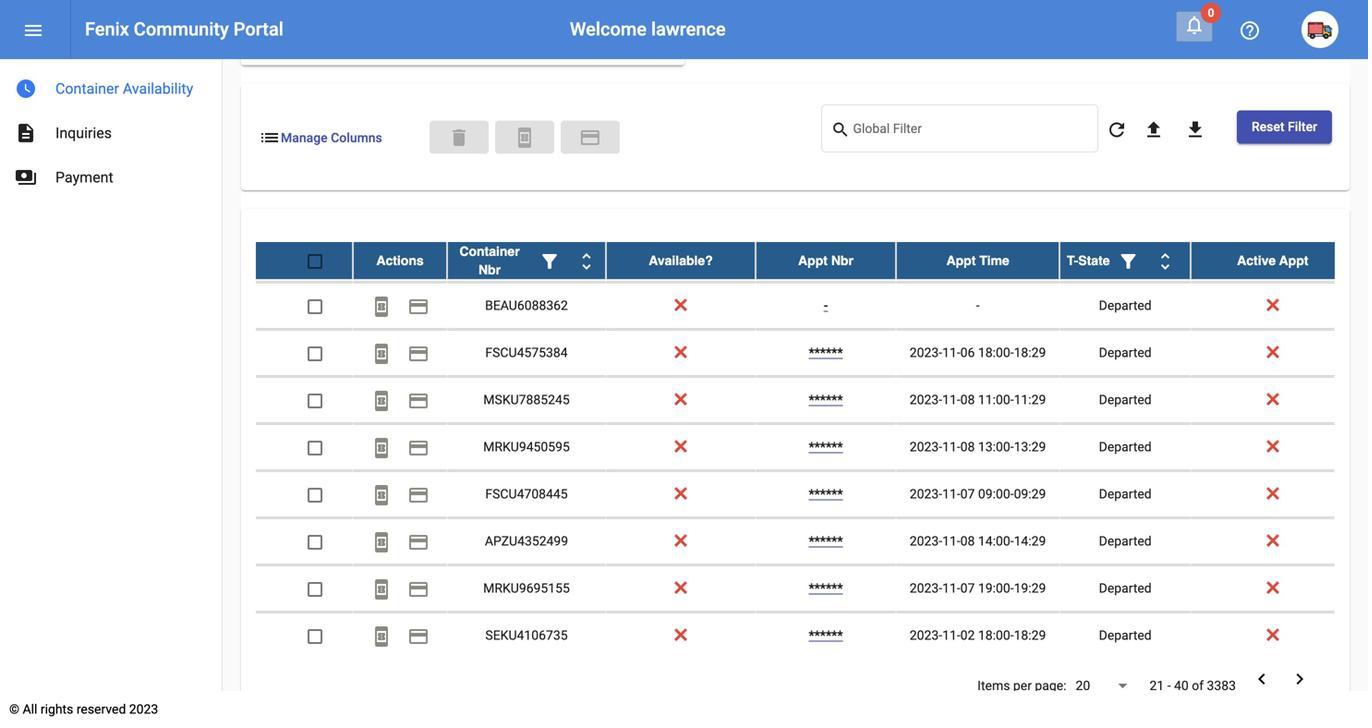 Task type: vqa. For each thing, say whether or not it's contained in the screenshot.


Task type: describe. For each thing, give the bounding box(es) containing it.
list manage columns
[[259, 127, 382, 149]]

14:00-
[[978, 534, 1014, 549]]

watch_later
[[15, 78, 37, 100]]

****** link for 2023-11-13 18:00-18:29
[[809, 251, 843, 266]]

reset filter button
[[1237, 110, 1333, 144]]

21 - 40 of 3383
[[1150, 678, 1236, 694]]

no color image for t-state's filter_alt popup button
[[1118, 250, 1140, 272]]

2023-11-13 18:00-18:29
[[910, 251, 1046, 266]]

2023- for 2023-11-02 18:00-18:29
[[910, 628, 943, 643]]

help_outline
[[1239, 19, 1261, 41]]

no color image for seku4106735 payment 'button'
[[408, 625, 430, 648]]

seku4106735
[[486, 628, 568, 643]]

18:29 for 2023-11-06 18:00-18:29
[[1014, 345, 1046, 360]]

refresh
[[1106, 119, 1128, 141]]

book_online button for mrku9695155
[[363, 570, 400, 607]]

container for availability
[[55, 80, 119, 97]]

book_online for beau6088362
[[371, 296, 393, 318]]

navigate_before button
[[1246, 667, 1279, 695]]

actions column header
[[353, 242, 447, 279]]

notifications_none button
[[1176, 11, 1213, 42]]

msku7885245
[[484, 392, 570, 408]]

lawrence
[[651, 18, 726, 40]]

book_online for mrku9695155
[[371, 578, 393, 601]]

payments
[[15, 166, 37, 189]]

****** for 2023-11-07 19:00-19:29
[[809, 581, 843, 596]]

welcome lawrence
[[570, 18, 726, 40]]

****** for 2023-11-07 09:00-09:29
[[809, 487, 843, 502]]

no color image containing search
[[831, 119, 853, 141]]

18:29 for 2023-11-02 18:00-18:29
[[1014, 628, 1046, 643]]

of
[[1192, 678, 1204, 694]]

18:29 for 2023-11-13 18:00-18:29
[[1014, 251, 1046, 266]]

t-
[[1067, 253, 1079, 268]]

payment for beau6088362
[[408, 296, 430, 318]]

delete button
[[430, 120, 489, 154]]

2023
[[129, 702, 158, 717]]

no color image for notifications_none popup button
[[1184, 14, 1206, 36]]

payment button for apzu4352499
[[400, 523, 437, 560]]

no color image for book_online button related to msku7885245
[[371, 390, 393, 412]]

2 column header from the left
[[1060, 242, 1191, 279]]

no color image for container nbr unfold_more button
[[576, 250, 598, 272]]

no color image for payment 'button' related to fscu4708445
[[408, 484, 430, 506]]

08 for 13:00-
[[961, 439, 975, 455]]

****** for 2023-11-08 14:00-14:29
[[809, 534, 843, 549]]

14:29
[[1014, 534, 1046, 549]]

welcome
[[570, 18, 647, 40]]

13
[[961, 251, 975, 266]]

payment for seku4106735
[[408, 625, 430, 648]]

payment
[[55, 169, 113, 186]]

filter_alt inside popup button
[[539, 250, 561, 272]]

no color image for book_online button corresponding to seku4106735
[[371, 625, 393, 648]]

help_outline button
[[1232, 11, 1269, 48]]

2 filter_alt from the left
[[1118, 250, 1140, 272]]

2023-11-08 14:00-14:29
[[910, 534, 1046, 549]]

community
[[134, 18, 229, 40]]

11:29
[[1014, 392, 1046, 408]]

5 row from the top
[[255, 377, 1355, 424]]

menu
[[22, 19, 44, 41]]

page:
[[1035, 678, 1067, 694]]

rights
[[41, 702, 73, 717]]

no color image for beau6088362's payment 'button'
[[408, 296, 430, 318]]

no color image for t-state's unfold_more button
[[1155, 250, 1177, 272]]

departed for 2023-11-08 14:00-14:29
[[1099, 534, 1152, 549]]

items per page:
[[978, 678, 1067, 694]]

payment for fscu4708445
[[408, 484, 430, 506]]

unfold_more button for container nbr
[[568, 242, 605, 279]]

payment for mrku9695155
[[408, 578, 430, 601]]

payment for cmau5879900
[[408, 248, 430, 271]]

- link
[[824, 298, 828, 313]]

2023-11-06 18:00-18:29
[[910, 345, 1046, 360]]

06
[[961, 345, 975, 360]]

****** for 2023-11-06 18:00-18:29
[[809, 345, 843, 360]]

18:00- for 02
[[978, 628, 1014, 643]]

10 row from the top
[[255, 613, 1355, 660]]

11- for 2023-11-07 09:00-09:29
[[943, 487, 961, 502]]

no color image containing watch_later
[[15, 78, 37, 100]]

navigate_before
[[1251, 668, 1273, 690]]

reset
[[1252, 119, 1285, 134]]

book_online button for beau6088362
[[363, 287, 400, 324]]

all
[[23, 702, 37, 717]]

mrku9450595
[[483, 439, 570, 455]]

inquiries
[[55, 124, 112, 142]]

departed for 2023-11-07 19:00-19:29
[[1099, 581, 1152, 596]]

book_online for fscu4575384
[[371, 343, 393, 365]]

delete image
[[448, 127, 470, 149]]

no color image for apzu4352499's payment 'button'
[[408, 531, 430, 553]]

no color image containing list
[[259, 127, 281, 149]]

3383
[[1207, 678, 1236, 694]]

unfold_more button for t-state
[[1147, 242, 1184, 279]]

per
[[1014, 678, 1032, 694]]

departed for 2023-11-06 18:00-18:29
[[1099, 345, 1152, 360]]

©
[[9, 702, 19, 717]]

payment for mrku9450595
[[408, 437, 430, 459]]

payment button for fscu4575384
[[400, 335, 437, 372]]

departed for 2023-11-08 11:00-11:29
[[1099, 392, 1152, 408]]

nbr for container nbr
[[479, 262, 501, 277]]

book_online for seku4106735
[[371, 625, 393, 648]]

11- for 2023-11-08 14:00-14:29
[[943, 534, 961, 549]]

fenix community portal
[[85, 18, 284, 40]]

****** for 2023-11-02 18:00-18:29
[[809, 628, 843, 643]]

09:00-
[[978, 487, 1014, 502]]

file_upload button
[[1136, 110, 1173, 147]]

no color image for 'navigate_before' button
[[1251, 668, 1273, 690]]

****** for 2023-11-13 18:00-18:29
[[809, 251, 843, 266]]

****** link for 2023-11-08 13:00-13:29
[[809, 439, 843, 455]]

list
[[259, 127, 281, 149]]

no color image for filter_alt popup button associated with container nbr
[[539, 250, 561, 272]]

available? column header
[[606, 242, 756, 279]]

payment button for fscu4708445
[[400, 476, 437, 513]]

11- for 2023-11-13 18:00-18:29
[[943, 251, 961, 266]]

no color image for payment 'button' corresponding to msku7885245
[[408, 390, 430, 412]]

7 row from the top
[[255, 471, 1355, 518]]

apzu4352499
[[485, 534, 568, 549]]

no color image containing payments
[[15, 166, 37, 189]]

payment button for seku4106735
[[400, 617, 437, 654]]

fenix
[[85, 18, 129, 40]]

book_online button for mrku9450595
[[363, 429, 400, 466]]

2023-11-02 18:00-18:29
[[910, 628, 1046, 643]]

no color image for book_online button related to beau6088362
[[371, 296, 393, 318]]

0 horizontal spatial -
[[824, 298, 828, 313]]

appt nbr column header
[[756, 242, 896, 279]]

09:29
[[1014, 487, 1046, 502]]

book_online for fscu4708445
[[371, 484, 393, 506]]

18:00- for 13
[[978, 251, 1014, 266]]

1 column header from the left
[[447, 242, 606, 279]]

book_online button for apzu4352499
[[363, 523, 400, 560]]

delete
[[448, 127, 470, 149]]

no color image for book_online button for fscu4708445
[[371, 484, 393, 506]]

08 for 11:00-
[[961, 392, 975, 408]]

menu button
[[15, 11, 52, 48]]

6 row from the top
[[255, 424, 1355, 471]]

1 ✅ from the left
[[675, 251, 688, 266]]

no color image for file_upload button
[[1143, 119, 1165, 141]]



Task type: locate. For each thing, give the bounding box(es) containing it.
6 2023- from the top
[[910, 534, 943, 549]]

2023- left the 09:00-
[[910, 487, 943, 502]]

18:29 right time
[[1014, 251, 1046, 266]]

2 18:29 from the top
[[1014, 345, 1046, 360]]

11- for 2023-11-08 11:00-11:29
[[943, 392, 961, 408]]

time
[[980, 253, 1010, 268]]

11- for 2023-11-08 13:00-13:29
[[943, 439, 961, 455]]

19:00-
[[978, 581, 1014, 596]]

3 ****** link from the top
[[809, 392, 843, 408]]

2 07 from the top
[[961, 581, 975, 596]]

8 departed from the top
[[1099, 628, 1152, 643]]

****** for 2023-11-08 11:00-11:29
[[809, 392, 843, 408]]

07 for 19:00-
[[961, 581, 975, 596]]

11- left 14:00-
[[943, 534, 961, 549]]

1 vertical spatial 18:29
[[1014, 345, 1046, 360]]

payment for msku7885245
[[408, 390, 430, 412]]

2 departed from the top
[[1099, 345, 1152, 360]]

unfold_more right cmau5879900
[[576, 250, 598, 272]]

08 left the 13:00-
[[961, 439, 975, 455]]

payment button for beau6088362
[[400, 287, 437, 324]]

search
[[831, 120, 851, 140]]

container
[[55, 80, 119, 97], [460, 244, 520, 259]]

1 appt from the left
[[798, 253, 828, 268]]

2 horizontal spatial appt
[[1280, 253, 1309, 268]]

3 18:29 from the top
[[1014, 628, 1046, 643]]

0 horizontal spatial container
[[55, 80, 119, 97]]

file_download button
[[1177, 110, 1214, 147]]

0 horizontal spatial unfold_more
[[576, 250, 598, 272]]

0 vertical spatial 07
[[961, 487, 975, 502]]

✅
[[675, 251, 688, 266], [1267, 251, 1280, 266]]

no color image containing notifications_none
[[1184, 14, 1206, 36]]

-
[[824, 298, 828, 313], [976, 298, 980, 313], [1168, 678, 1171, 694]]

- left 40
[[1168, 678, 1171, 694]]

2023-11-08 11:00-11:29
[[910, 392, 1046, 408]]

18:00- right "13"
[[978, 251, 1014, 266]]

no color image inside file_upload button
[[1143, 119, 1165, 141]]

cmau5879900
[[483, 251, 570, 266]]

5 2023- from the top
[[910, 487, 943, 502]]

1 18:29 from the top
[[1014, 251, 1046, 266]]

description
[[15, 122, 37, 144]]

appt up - link
[[798, 253, 828, 268]]

book_online button for msku7885245
[[363, 382, 400, 419]]

4 departed from the top
[[1099, 439, 1152, 455]]

navigation
[[0, 59, 222, 200]]

book_online for msku7885245
[[371, 390, 393, 412]]

18:00- right 06 on the top
[[978, 345, 1014, 360]]

11- left 11:00-
[[943, 392, 961, 408]]

beau6088362
[[485, 298, 568, 313]]

reset filter
[[1252, 119, 1318, 134]]

1 horizontal spatial nbr
[[832, 253, 854, 268]]

3 appt from the left
[[1280, 253, 1309, 268]]

book_online for mrku9450595
[[371, 437, 393, 459]]

❌
[[675, 298, 688, 313], [1267, 298, 1280, 313], [675, 345, 688, 360], [1267, 345, 1280, 360], [675, 392, 688, 408], [1267, 392, 1280, 408], [675, 439, 688, 455], [1267, 439, 1280, 455], [675, 487, 688, 502], [1267, 487, 1280, 502], [675, 534, 688, 549], [1267, 534, 1280, 549], [675, 581, 688, 596], [1267, 581, 1280, 596], [675, 628, 688, 643], [1267, 628, 1280, 643]]

5 ****** from the top
[[809, 487, 843, 502]]

no color image
[[1239, 19, 1261, 41], [15, 78, 37, 100], [1106, 119, 1128, 141], [1185, 119, 1207, 141], [579, 127, 601, 149], [15, 166, 37, 189], [371, 248, 393, 271], [576, 250, 598, 272], [371, 296, 393, 318], [408, 296, 430, 318], [371, 343, 393, 365], [408, 343, 430, 365], [408, 390, 430, 412], [408, 437, 430, 459], [371, 484, 393, 506], [371, 578, 393, 601], [371, 625, 393, 648], [1251, 668, 1273, 690], [1289, 668, 1311, 690]]

2023-
[[910, 251, 943, 266], [910, 345, 943, 360], [910, 392, 943, 408], [910, 439, 943, 455], [910, 487, 943, 502], [910, 534, 943, 549], [910, 581, 943, 596], [910, 628, 943, 643]]

container up inquiries
[[55, 80, 119, 97]]

8 11- from the top
[[943, 628, 961, 643]]

book_online button for seku4106735
[[363, 617, 400, 654]]

filter_alt button for container nbr
[[531, 242, 568, 279]]

****** for 2023-11-08 13:00-13:29
[[809, 439, 843, 455]]

1 filter_alt from the left
[[539, 250, 561, 272]]

2023- left "13"
[[910, 251, 943, 266]]

2 ****** from the top
[[809, 345, 843, 360]]

2023- for 2023-11-08 11:00-11:29
[[910, 392, 943, 408]]

file_upload
[[1143, 119, 1165, 141]]

1 horizontal spatial column header
[[1060, 242, 1191, 279]]

state
[[1079, 253, 1110, 268]]

18:29
[[1014, 251, 1046, 266], [1014, 345, 1046, 360], [1014, 628, 1046, 643]]

****** link
[[809, 251, 843, 266], [809, 345, 843, 360], [809, 392, 843, 408], [809, 439, 843, 455], [809, 487, 843, 502], [809, 534, 843, 549], [809, 581, 843, 596], [809, 628, 843, 643]]

payment
[[579, 127, 601, 149], [408, 248, 430, 271], [408, 296, 430, 318], [408, 343, 430, 365], [408, 390, 430, 412], [408, 437, 430, 459], [408, 484, 430, 506], [408, 531, 430, 553], [408, 578, 430, 601], [408, 625, 430, 648]]

filter_alt up beau6088362
[[539, 250, 561, 272]]

filter_alt button for t-state
[[1110, 242, 1147, 279]]

2 unfold_more from the left
[[1155, 250, 1177, 272]]

8 row from the top
[[255, 518, 1355, 566]]

no color image inside navigation
[[15, 122, 37, 144]]

1 07 from the top
[[961, 487, 975, 502]]

reserved
[[77, 702, 126, 717]]

2023-11-07 09:00-09:29
[[910, 487, 1046, 502]]

2 horizontal spatial -
[[1168, 678, 1171, 694]]

6 11- from the top
[[943, 534, 961, 549]]

18:00- right "02"
[[978, 628, 1014, 643]]

4 11- from the top
[[943, 439, 961, 455]]

1 unfold_more button from the left
[[568, 242, 605, 279]]

2 filter_alt button from the left
[[1110, 242, 1147, 279]]

navigate_next
[[1289, 668, 1311, 690]]

18:00- for 06
[[978, 345, 1014, 360]]

no color image inside unfold_more button
[[576, 250, 598, 272]]

portal
[[234, 18, 284, 40]]

appt inside 'column header'
[[947, 253, 976, 268]]

7 ****** link from the top
[[809, 581, 843, 596]]

****** link for 2023-11-07 19:00-19:29
[[809, 581, 843, 596]]

6 ****** link from the top
[[809, 534, 843, 549]]

0 horizontal spatial column header
[[447, 242, 606, 279]]

active
[[1237, 253, 1276, 268]]

13:29
[[1014, 439, 1046, 455]]

2023- left "02"
[[910, 628, 943, 643]]

no color image for book_online button for mrku9695155
[[371, 578, 393, 601]]

0 horizontal spatial unfold_more button
[[568, 242, 605, 279]]

book_online button for cmau5879900
[[363, 240, 400, 277]]

1 row from the top
[[255, 236, 1355, 283]]

3 11- from the top
[[943, 392, 961, 408]]

11- down 2023-11-07 19:00-19:29
[[943, 628, 961, 643]]

6 departed from the top
[[1099, 534, 1152, 549]]

3 ****** from the top
[[809, 392, 843, 408]]

1 11- from the top
[[943, 251, 961, 266]]

13:00-
[[978, 439, 1014, 455]]

5 ****** link from the top
[[809, 487, 843, 502]]

1 vertical spatial container
[[460, 244, 520, 259]]

actions
[[376, 253, 424, 268]]

appt right active
[[1280, 253, 1309, 268]]

5 11- from the top
[[943, 487, 961, 502]]

****** link for 2023-11-02 18:00-18:29
[[809, 628, 843, 643]]

filter_alt button right t-
[[1110, 242, 1147, 279]]

07 left the 09:00-
[[961, 487, 975, 502]]

2 ✅ from the left
[[1267, 251, 1280, 266]]

2023- left 19:00- on the bottom right of page
[[910, 581, 943, 596]]

1 vertical spatial 08
[[961, 439, 975, 455]]

appt for appt time
[[947, 253, 976, 268]]

no color image inside 'navigate_before' button
[[1251, 668, 1273, 690]]

08 for 14:00-
[[961, 534, 975, 549]]

no color image for cmau5879900 payment 'button'
[[408, 248, 430, 271]]

no color image containing help_outline
[[1239, 19, 1261, 41]]

1 08 from the top
[[961, 392, 975, 408]]

1 departed from the top
[[1099, 298, 1152, 313]]

8 ****** from the top
[[809, 628, 843, 643]]

2 08 from the top
[[961, 439, 975, 455]]

1 horizontal spatial ✅
[[1267, 251, 1280, 266]]

no color image containing unfold_more
[[1155, 250, 1177, 272]]

9 row from the top
[[255, 566, 1355, 613]]

payment for fscu4575384
[[408, 343, 430, 365]]

no color image for payment 'button' corresponding to fscu4575384
[[408, 343, 430, 365]]

columns
[[331, 130, 382, 145]]

08
[[961, 392, 975, 408], [961, 439, 975, 455], [961, 534, 975, 549]]

2 vertical spatial 18:29
[[1014, 628, 1046, 643]]

no color image containing navigate_before
[[1251, 668, 1273, 690]]

no color image for navigate_next button
[[1289, 668, 1311, 690]]

active appt column header
[[1191, 242, 1355, 279]]

nbr for appt nbr
[[832, 253, 854, 268]]

3 departed from the top
[[1099, 392, 1152, 408]]

fscu4708445
[[485, 487, 568, 502]]

row
[[255, 236, 1355, 283], [255, 242, 1355, 280], [255, 283, 1355, 330], [255, 330, 1355, 377], [255, 377, 1355, 424], [255, 424, 1355, 471], [255, 471, 1355, 518], [255, 518, 1355, 566], [255, 566, 1355, 613], [255, 613, 1355, 660]]

11- left the 13:00-
[[943, 439, 961, 455]]

2023- for 2023-11-07 19:00-19:29
[[910, 581, 943, 596]]

no color image inside navigate_next button
[[1289, 668, 1311, 690]]

6 ****** from the top
[[809, 534, 843, 549]]

4 2023- from the top
[[910, 439, 943, 455]]

40
[[1175, 678, 1189, 694]]

no color image containing file_upload
[[1143, 119, 1165, 141]]

no color image for 'help_outline' popup button
[[1239, 19, 1261, 41]]

refresh button
[[1099, 110, 1136, 147]]

0 vertical spatial 18:29
[[1014, 251, 1046, 266]]

no color image containing description
[[15, 122, 37, 144]]

appt left time
[[947, 253, 976, 268]]

no color image inside file_download button
[[1185, 119, 1207, 141]]

2 appt from the left
[[947, 253, 976, 268]]

container for nbr
[[460, 244, 520, 259]]

availability
[[123, 80, 193, 97]]

items
[[978, 678, 1010, 694]]

1 ****** from the top
[[809, 251, 843, 266]]

column header
[[447, 242, 606, 279], [1060, 242, 1191, 279]]

7 ****** from the top
[[809, 581, 843, 596]]

2023-11-08 13:00-13:29
[[910, 439, 1046, 455]]

t-state filter_alt
[[1067, 250, 1140, 272]]

0 vertical spatial 08
[[961, 392, 975, 408]]

nbr inside container nbr
[[479, 262, 501, 277]]

appt time
[[947, 253, 1010, 268]]

no color image for mrku9450595 payment 'button'
[[408, 437, 430, 459]]

8 2023- from the top
[[910, 628, 943, 643]]

4 ****** from the top
[[809, 439, 843, 455]]

****** link for 2023-11-06 18:00-18:29
[[809, 345, 843, 360]]

07
[[961, 487, 975, 502], [961, 581, 975, 596]]

20
[[1076, 678, 1091, 694]]

1 horizontal spatial container
[[460, 244, 520, 259]]

no color image for mrku9450595 book_online button
[[371, 437, 393, 459]]

1 2023- from the top
[[910, 251, 943, 266]]

payment for apzu4352499
[[408, 531, 430, 553]]

- down the appt nbr column header
[[824, 298, 828, 313]]

3 2023- from the top
[[910, 392, 943, 408]]

18:29 down 19:29
[[1014, 628, 1046, 643]]

no color image containing menu
[[22, 19, 44, 41]]

2 ****** link from the top
[[809, 345, 843, 360]]

unfold_more right yard
[[1155, 250, 1177, 272]]

1 horizontal spatial unfold_more
[[1155, 250, 1177, 272]]

2023- left 14:00-
[[910, 534, 943, 549]]

no color image inside menu button
[[22, 19, 44, 41]]

navigate_next button
[[1284, 667, 1317, 695]]

departed
[[1099, 298, 1152, 313], [1099, 345, 1152, 360], [1099, 392, 1152, 408], [1099, 439, 1152, 455], [1099, 487, 1152, 502], [1099, 534, 1152, 549], [1099, 581, 1152, 596], [1099, 628, 1152, 643]]

payment button for msku7885245
[[400, 382, 437, 419]]

11- left the 09:00-
[[943, 487, 961, 502]]

grid containing book_online
[[255, 236, 1355, 660]]

notifications_none
[[1184, 14, 1206, 36]]

1 unfold_more from the left
[[576, 250, 598, 272]]

active appt
[[1237, 253, 1309, 268]]

0 vertical spatial container
[[55, 80, 119, 97]]

book_online button for fscu4708445
[[363, 476, 400, 513]]

container nbr
[[460, 244, 520, 277]]

2 18:00- from the top
[[978, 345, 1014, 360]]

1 horizontal spatial filter_alt
[[1118, 250, 1140, 272]]

21
[[1150, 678, 1165, 694]]

8 ****** link from the top
[[809, 628, 843, 643]]

payment button for mrku9450595
[[400, 429, 437, 466]]

appt time column header
[[896, 242, 1060, 279]]

02
[[961, 628, 975, 643]]

no color image for book_online button corresponding to cmau5879900
[[371, 248, 393, 271]]

container up beau6088362
[[460, 244, 520, 259]]

2 11- from the top
[[943, 345, 961, 360]]

departed for 2023-11-07 09:00-09:29
[[1099, 487, 1152, 502]]

filter_alt button up beau6088362
[[531, 242, 568, 279]]

7 2023- from the top
[[910, 581, 943, 596]]

3 18:00- from the top
[[978, 628, 1014, 643]]

no color image for fscu4575384's book_online button
[[371, 343, 393, 365]]

****** link for 2023-11-07 09:00-09:29
[[809, 487, 843, 502]]

1 ****** link from the top
[[809, 251, 843, 266]]

departed for 2023-11-08 13:00-13:29
[[1099, 439, 1152, 455]]

1 vertical spatial 07
[[961, 581, 975, 596]]

2 row from the top
[[255, 242, 1355, 280]]

4 ****** link from the top
[[809, 439, 843, 455]]

no color image inside 'help_outline' popup button
[[1239, 19, 1261, 41]]

1 horizontal spatial unfold_more button
[[1147, 242, 1184, 279]]

mrku9695155
[[483, 581, 570, 596]]

departed for -
[[1099, 298, 1152, 313]]

11- for 2023-11-06 18:00-18:29
[[943, 345, 961, 360]]

11:00-
[[978, 392, 1014, 408]]

container availability
[[55, 80, 193, 97]]

file_download
[[1185, 119, 1207, 141]]

5 departed from the top
[[1099, 487, 1152, 502]]

- down appt time
[[976, 298, 980, 313]]

no color image inside notifications_none popup button
[[1184, 14, 1206, 36]]

11- up 2023-11-08 11:00-11:29
[[943, 345, 961, 360]]

row containing filter_alt
[[255, 242, 1355, 280]]

appt nbr
[[798, 253, 854, 268]]

1 vertical spatial 18:00-
[[978, 345, 1014, 360]]

no color image inside refresh button
[[1106, 119, 1128, 141]]

2 vertical spatial 18:00-
[[978, 628, 1014, 643]]

0 vertical spatial 18:00-
[[978, 251, 1014, 266]]

19:29
[[1014, 581, 1046, 596]]

1 filter_alt button from the left
[[531, 242, 568, 279]]

1 horizontal spatial filter_alt button
[[1110, 242, 1147, 279]]

appt
[[798, 253, 828, 268], [947, 253, 976, 268], [1280, 253, 1309, 268]]

2 unfold_more button from the left
[[1147, 242, 1184, 279]]

departed for 2023-11-02 18:00-18:29
[[1099, 628, 1152, 643]]

2023- left 06 on the top
[[910, 345, 943, 360]]

3 08 from the top
[[961, 534, 975, 549]]

11- left time
[[943, 251, 961, 266]]

2 vertical spatial 08
[[961, 534, 975, 549]]

2 2023- from the top
[[910, 345, 943, 360]]

0 horizontal spatial nbr
[[479, 262, 501, 277]]

0 horizontal spatial filter_alt
[[539, 250, 561, 272]]

07 for 09:00-
[[961, 487, 975, 502]]

no color image containing unfold_more
[[576, 250, 598, 272]]

no color image for apzu4352499's book_online button
[[371, 531, 393, 553]]

11- left 19:00- on the bottom right of page
[[943, 581, 961, 596]]

© all rights reserved 2023
[[9, 702, 158, 717]]

2023- for 2023-11-08 13:00-13:29
[[910, 439, 943, 455]]

no color image for menu button
[[22, 19, 44, 41]]

1 18:00- from the top
[[978, 251, 1014, 266]]

filter_alt right state
[[1118, 250, 1140, 272]]

2023- for 2023-11-13 18:00-18:29
[[910, 251, 943, 266]]

no color image
[[1184, 14, 1206, 36], [22, 19, 44, 41], [1143, 119, 1165, 141], [831, 119, 853, 141], [15, 122, 37, 144], [259, 127, 281, 149], [514, 127, 536, 149], [408, 248, 430, 271], [539, 250, 561, 272], [1118, 250, 1140, 272], [1155, 250, 1177, 272], [371, 390, 393, 412], [371, 437, 393, 459], [408, 484, 430, 506], [371, 531, 393, 553], [408, 531, 430, 553], [408, 578, 430, 601], [408, 625, 430, 648]]

11-
[[943, 251, 961, 266], [943, 345, 961, 360], [943, 392, 961, 408], [943, 439, 961, 455], [943, 487, 961, 502], [943, 534, 961, 549], [943, 581, 961, 596], [943, 628, 961, 643]]

unfold_more for container nbr
[[576, 250, 598, 272]]

grid
[[255, 236, 1355, 660]]

book_online for cmau5879900
[[371, 248, 393, 271]]

18:29 up 11:29
[[1014, 345, 1046, 360]]

0 horizontal spatial filter_alt button
[[531, 242, 568, 279]]

payment button for mrku9695155
[[400, 570, 437, 607]]

unfold_more for t-state
[[1155, 250, 1177, 272]]

2023- left the 13:00-
[[910, 439, 943, 455]]

no color image containing navigate_next
[[1289, 668, 1311, 690]]

1 horizontal spatial -
[[976, 298, 980, 313]]

no color image for refresh button
[[1106, 119, 1128, 141]]

Global Watchlist Filter field
[[853, 125, 1089, 139]]

manage
[[281, 130, 328, 145]]

book_online button
[[495, 120, 554, 154], [363, 240, 400, 277], [363, 287, 400, 324], [363, 335, 400, 372], [363, 382, 400, 419], [363, 429, 400, 466], [363, 476, 400, 513], [363, 523, 400, 560], [363, 570, 400, 607], [363, 617, 400, 654]]

08 left 11:00-
[[961, 392, 975, 408]]

no color image containing file_download
[[1185, 119, 1207, 141]]

yard
[[1113, 251, 1139, 266]]

payment button for cmau5879900
[[400, 240, 437, 277]]

3 row from the top
[[255, 283, 1355, 330]]

nbr
[[832, 253, 854, 268], [479, 262, 501, 277]]

no color image inside unfold_more button
[[1155, 250, 1177, 272]]

07 left 19:00- on the bottom right of page
[[961, 581, 975, 596]]

7 departed from the top
[[1099, 581, 1152, 596]]

0 horizontal spatial ✅
[[675, 251, 688, 266]]

fscu4575384
[[485, 345, 568, 360]]

book_online button for fscu4575384
[[363, 335, 400, 372]]

****** link for 2023-11-08 11:00-11:29
[[809, 392, 843, 408]]

08 left 14:00-
[[961, 534, 975, 549]]

18:00-
[[978, 251, 1014, 266], [978, 345, 1014, 360], [978, 628, 1014, 643]]

filter_alt
[[539, 250, 561, 272], [1118, 250, 1140, 272]]

2023- left 11:00-
[[910, 392, 943, 408]]

available?
[[649, 253, 713, 268]]

2023- for 2023-11-08 14:00-14:29
[[910, 534, 943, 549]]

2023-11-07 19:00-19:29
[[910, 581, 1046, 596]]

4 row from the top
[[255, 330, 1355, 377]]

filter
[[1288, 119, 1318, 134]]

1 horizontal spatial appt
[[947, 253, 976, 268]]

0 horizontal spatial appt
[[798, 253, 828, 268]]

no color image for file_download button
[[1185, 119, 1207, 141]]

no color image containing refresh
[[1106, 119, 1128, 141]]

2023- for 2023-11-06 18:00-18:29
[[910, 345, 943, 360]]

navigation containing watch_later
[[0, 59, 222, 200]]

11- for 2023-11-07 19:00-19:29
[[943, 581, 961, 596]]

******
[[809, 251, 843, 266], [809, 345, 843, 360], [809, 392, 843, 408], [809, 439, 843, 455], [809, 487, 843, 502], [809, 534, 843, 549], [809, 581, 843, 596], [809, 628, 843, 643]]

7 11- from the top
[[943, 581, 961, 596]]



